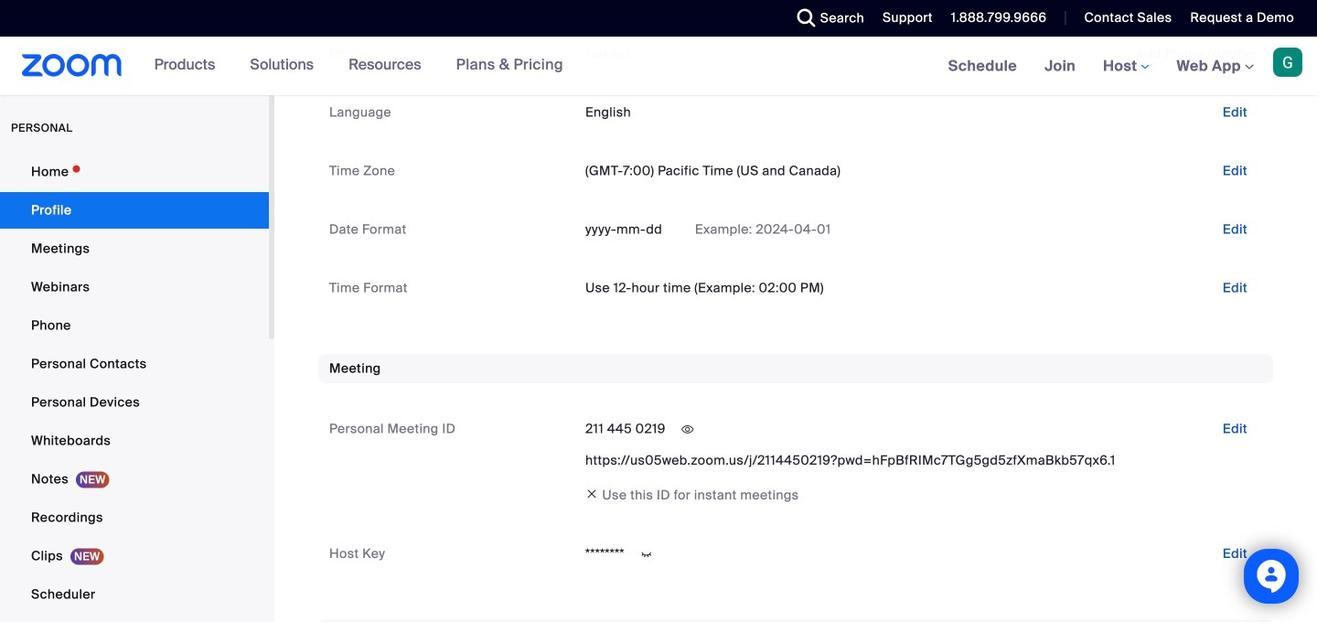 Task type: locate. For each thing, give the bounding box(es) containing it.
product information navigation
[[141, 37, 577, 95]]

hide personal meeting id image
[[673, 422, 703, 438]]

meetings navigation
[[935, 37, 1318, 97]]

personal menu menu
[[0, 154, 269, 622]]

banner
[[0, 37, 1318, 97]]



Task type: vqa. For each thing, say whether or not it's contained in the screenshot.
personal menu menu
yes



Task type: describe. For each thing, give the bounding box(es) containing it.
profile picture image
[[1274, 48, 1303, 77]]

zoom logo image
[[22, 54, 122, 77]]

show host key image
[[632, 546, 661, 563]]



